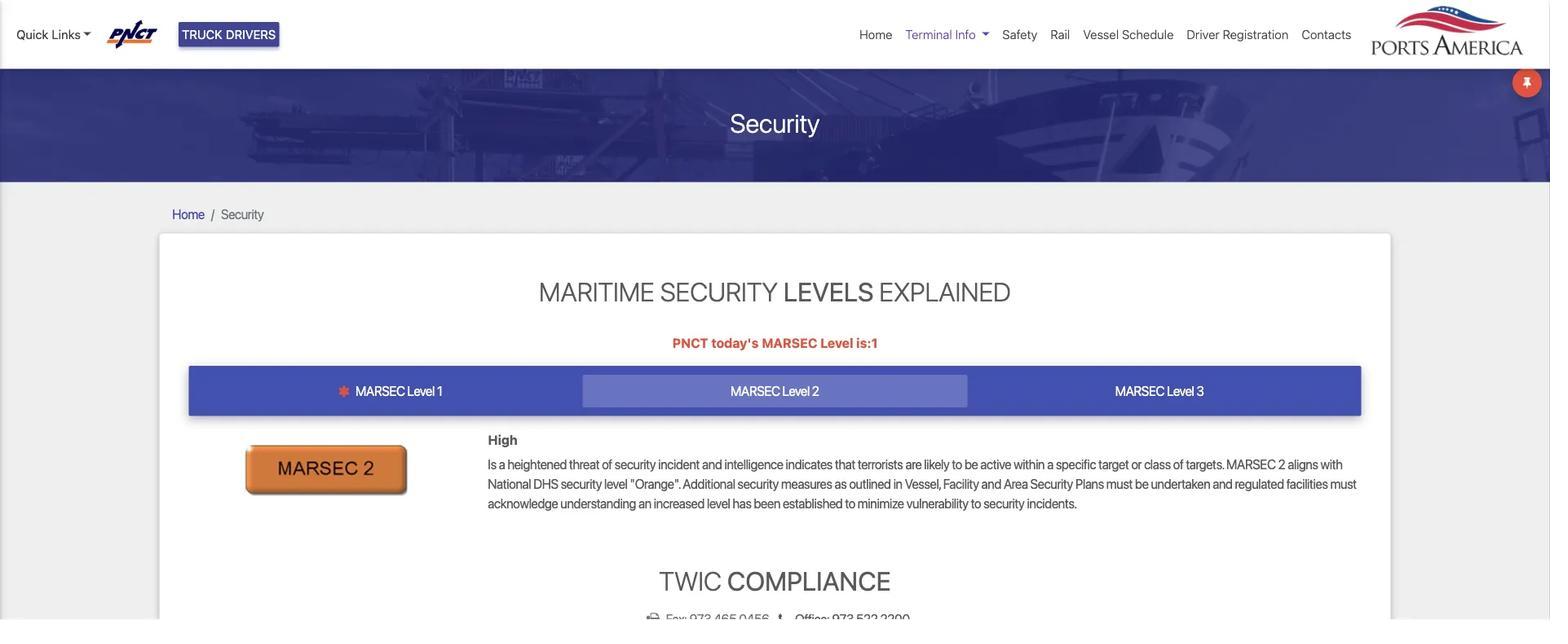 Task type: describe. For each thing, give the bounding box(es) containing it.
truck
[[182, 27, 223, 42]]

that
[[835, 457, 856, 472]]

indicates
[[786, 457, 833, 472]]

security up "orange". on the bottom
[[615, 457, 656, 472]]

high
[[488, 433, 518, 448]]

marsec level 2 link
[[583, 375, 968, 408]]

driver registration
[[1187, 27, 1289, 42]]

explained
[[880, 276, 1011, 307]]

been
[[754, 496, 781, 512]]

maritime
[[539, 276, 655, 307]]

marsec level 3 link
[[968, 375, 1353, 408]]

additional
[[683, 476, 736, 492]]

1 vertical spatial level
[[707, 496, 731, 512]]

vulnerability
[[907, 496, 969, 512]]

is
[[488, 457, 497, 472]]

registration
[[1223, 27, 1289, 42]]

vessel,
[[905, 476, 941, 492]]

2 of from the left
[[1174, 457, 1184, 472]]

security down area
[[984, 496, 1025, 512]]

marsec for marsec level 1
[[356, 384, 405, 399]]

aligns
[[1288, 457, 1319, 472]]

heightened
[[508, 457, 567, 472]]

schedule
[[1123, 27, 1174, 42]]

terminal info link
[[899, 19, 996, 50]]

security down intelligence
[[738, 476, 779, 492]]

incidents.
[[1028, 496, 1077, 512]]

contacts
[[1302, 27, 1352, 42]]

safety
[[1003, 27, 1038, 42]]

contacts link
[[1296, 19, 1359, 50]]

2 inside is a heightened threat of security incident and intelligence indicates that terrorists are likely to be active within a specific target or class of targets. marsec 2 aligns with national dhs security level "orange". additional security measures as outlined in vessel, facility and area security plans must be undertaken and regulated facilities must acknowledge understanding an increased level has been established to minimize vulnerability to security incidents.
[[1279, 457, 1286, 472]]

0 horizontal spatial home
[[173, 206, 205, 222]]

links
[[52, 27, 81, 42]]

vessel schedule link
[[1077, 19, 1181, 50]]

pnct today's marsec level is:1
[[673, 336, 878, 351]]

specific
[[1056, 457, 1097, 472]]

quick links
[[16, 27, 81, 42]]

vessel
[[1084, 27, 1119, 42]]

marsec level 1 link
[[198, 375, 583, 408]]

established
[[783, 496, 843, 512]]

compliance
[[728, 566, 891, 597]]

acknowledge
[[488, 496, 558, 512]]

terrorists
[[858, 457, 904, 472]]

class
[[1145, 457, 1171, 472]]

intelligence
[[725, 457, 784, 472]]

area
[[1004, 476, 1028, 492]]

level left is:1
[[821, 336, 854, 351]]

1 horizontal spatial and
[[982, 476, 1002, 492]]

dhs
[[534, 476, 559, 492]]

pnct
[[673, 336, 709, 351]]

within
[[1014, 457, 1045, 472]]

increased
[[654, 496, 705, 512]]

"orange".
[[630, 476, 681, 492]]



Task type: vqa. For each thing, say whether or not it's contained in the screenshot.
Open
no



Task type: locate. For each thing, give the bounding box(es) containing it.
to down as
[[846, 496, 856, 512]]

marsec down the pnct today's marsec level is:1
[[731, 384, 780, 399]]

marsec for marsec level 2
[[731, 384, 780, 399]]

0 horizontal spatial must
[[1107, 476, 1133, 492]]

0 horizontal spatial home link
[[173, 206, 205, 222]]

be down or
[[1136, 476, 1149, 492]]

has
[[733, 496, 752, 512]]

2
[[813, 384, 820, 399], [1279, 457, 1286, 472]]

0 horizontal spatial to
[[846, 496, 856, 512]]

must
[[1107, 476, 1133, 492], [1331, 476, 1357, 492]]

info
[[956, 27, 976, 42]]

1
[[437, 384, 443, 399]]

twic
[[659, 566, 722, 597]]

must down the target
[[1107, 476, 1133, 492]]

understanding
[[561, 496, 636, 512]]

0 horizontal spatial be
[[965, 457, 979, 472]]

level up understanding
[[605, 476, 628, 492]]

minimize
[[858, 496, 905, 512]]

tab list containing marsec level 1
[[189, 366, 1362, 416]]

marsec inside is a heightened threat of security incident and intelligence indicates that terrorists are likely to be active within a specific target or class of targets. marsec 2 aligns with national dhs security level "orange". additional security measures as outlined in vessel, facility and area security plans must be undertaken and regulated facilities must acknowledge understanding an increased level has been established to minimize vulnerability to security incidents.
[[1227, 457, 1276, 472]]

marsec level 3
[[1116, 384, 1205, 399]]

0 horizontal spatial 2
[[813, 384, 820, 399]]

vessel schedule
[[1084, 27, 1174, 42]]

of right threat
[[602, 457, 613, 472]]

2 horizontal spatial to
[[972, 496, 982, 512]]

a right within
[[1048, 457, 1054, 472]]

quick links link
[[16, 25, 91, 44]]

0 vertical spatial home link
[[853, 19, 899, 50]]

terminal info
[[906, 27, 976, 42]]

1 horizontal spatial home link
[[853, 19, 899, 50]]

active
[[981, 457, 1012, 472]]

1 vertical spatial home
[[173, 206, 205, 222]]

measures
[[782, 476, 833, 492]]

to up the facility
[[953, 457, 963, 472]]

drivers
[[226, 27, 276, 42]]

1 horizontal spatial 2
[[1279, 457, 1286, 472]]

be
[[965, 457, 979, 472], [1136, 476, 1149, 492]]

0 horizontal spatial and
[[703, 457, 722, 472]]

undertaken
[[1152, 476, 1211, 492]]

today's
[[712, 336, 759, 351]]

1 horizontal spatial a
[[1048, 457, 1054, 472]]

facilities
[[1287, 476, 1329, 492]]

threat
[[570, 457, 600, 472]]

driver registration link
[[1181, 19, 1296, 50]]

level down additional
[[707, 496, 731, 512]]

marsec level 1
[[353, 384, 443, 399]]

3
[[1197, 384, 1205, 399]]

home
[[860, 27, 893, 42], [173, 206, 205, 222]]

2 down the pnct today's marsec level is:1
[[813, 384, 820, 399]]

1 a from the left
[[499, 457, 505, 472]]

0 horizontal spatial level
[[605, 476, 628, 492]]

1 of from the left
[[602, 457, 613, 472]]

driver
[[1187, 27, 1220, 42]]

phone image
[[772, 614, 796, 621]]

of up undertaken
[[1174, 457, 1184, 472]]

safety link
[[996, 19, 1044, 50]]

and down "active"
[[982, 476, 1002, 492]]

1 vertical spatial home link
[[173, 206, 205, 222]]

0 horizontal spatial a
[[499, 457, 505, 472]]

1 horizontal spatial must
[[1331, 476, 1357, 492]]

terminal
[[906, 27, 953, 42]]

1 horizontal spatial level
[[707, 496, 731, 512]]

1 vertical spatial be
[[1136, 476, 1149, 492]]

and up additional
[[703, 457, 722, 472]]

national
[[488, 476, 531, 492]]

level for marsec level 3
[[1168, 384, 1195, 399]]

likely
[[925, 457, 950, 472]]

home link
[[853, 19, 899, 50], [173, 206, 205, 222]]

1 horizontal spatial of
[[1174, 457, 1184, 472]]

is:1
[[857, 336, 878, 351]]

security inside is a heightened threat of security incident and intelligence indicates that terrorists are likely to be active within a specific target or class of targets. marsec 2 aligns with national dhs security level "orange". additional security measures as outlined in vessel, facility and area security plans must be undertaken and regulated facilities must acknowledge understanding an increased level has been established to minimize vulnerability to security incidents.
[[1031, 476, 1074, 492]]

rail
[[1051, 27, 1071, 42]]

level for marsec level 1
[[408, 384, 435, 399]]

are
[[906, 457, 922, 472]]

or
[[1132, 457, 1142, 472]]

marsec left 3 on the bottom of the page
[[1116, 384, 1165, 399]]

marsec up regulated
[[1227, 457, 1276, 472]]

quick
[[16, 27, 48, 42]]

tab list
[[189, 366, 1362, 416]]

1 must from the left
[[1107, 476, 1133, 492]]

and
[[703, 457, 722, 472], [982, 476, 1002, 492], [1213, 476, 1233, 492]]

level left 1
[[408, 384, 435, 399]]

0 vertical spatial home
[[860, 27, 893, 42]]

marsec left 1
[[356, 384, 405, 399]]

level for marsec level 2
[[783, 384, 810, 399]]

and down targets.
[[1213, 476, 1233, 492]]

targets.
[[1187, 457, 1225, 472]]

2 must from the left
[[1331, 476, 1357, 492]]

2 left aligns
[[1279, 457, 1286, 472]]

2 inside tab list
[[813, 384, 820, 399]]

to down the facility
[[972, 496, 982, 512]]

maritime security levels explained
[[539, 276, 1011, 307]]

be up the facility
[[965, 457, 979, 472]]

1 horizontal spatial be
[[1136, 476, 1149, 492]]

security
[[731, 107, 820, 138], [221, 206, 264, 222], [661, 276, 778, 307], [1031, 476, 1074, 492]]

level down the pnct today's marsec level is:1
[[783, 384, 810, 399]]

marsec for marsec level 3
[[1116, 384, 1165, 399]]

0 horizontal spatial of
[[602, 457, 613, 472]]

marsec level 2
[[731, 384, 820, 399]]

1 horizontal spatial to
[[953, 457, 963, 472]]

truck drivers
[[182, 27, 276, 42]]

target
[[1099, 457, 1130, 472]]

outlined
[[850, 476, 892, 492]]

a
[[499, 457, 505, 472], [1048, 457, 1054, 472]]

twic compliance
[[659, 566, 891, 597]]

1 vertical spatial 2
[[1279, 457, 1286, 472]]

0 vertical spatial level
[[605, 476, 628, 492]]

1 horizontal spatial home
[[860, 27, 893, 42]]

0 vertical spatial 2
[[813, 384, 820, 399]]

2 a from the left
[[1048, 457, 1054, 472]]

facility
[[944, 476, 980, 492]]

is a heightened threat of security incident and intelligence indicates that terrorists are likely to be active within a specific target or class of targets. marsec 2 aligns with national dhs security level "orange". additional security measures as outlined in vessel, facility and area security plans must be undertaken and regulated facilities must acknowledge understanding an increased level has been established to minimize vulnerability to security incidents.
[[488, 457, 1357, 512]]

levels
[[784, 276, 874, 307]]

plans
[[1076, 476, 1105, 492]]

truck drivers link
[[179, 22, 279, 47]]

rail link
[[1044, 19, 1077, 50]]

a right is
[[499, 457, 505, 472]]

incident
[[659, 457, 700, 472]]

security
[[615, 457, 656, 472], [561, 476, 602, 492], [738, 476, 779, 492], [984, 496, 1025, 512]]

with
[[1321, 457, 1343, 472]]

must down with
[[1331, 476, 1357, 492]]

regulated
[[1236, 476, 1285, 492]]

of
[[602, 457, 613, 472], [1174, 457, 1184, 472]]

as
[[835, 476, 847, 492]]

security down threat
[[561, 476, 602, 492]]

2 horizontal spatial and
[[1213, 476, 1233, 492]]

in
[[894, 476, 903, 492]]

level left 3 on the bottom of the page
[[1168, 384, 1195, 399]]

level
[[821, 336, 854, 351], [408, 384, 435, 399], [783, 384, 810, 399], [1168, 384, 1195, 399]]

0 vertical spatial be
[[965, 457, 979, 472]]

an
[[639, 496, 652, 512]]

to
[[953, 457, 963, 472], [846, 496, 856, 512], [972, 496, 982, 512]]

marsec up marsec level 2 link
[[762, 336, 818, 351]]



